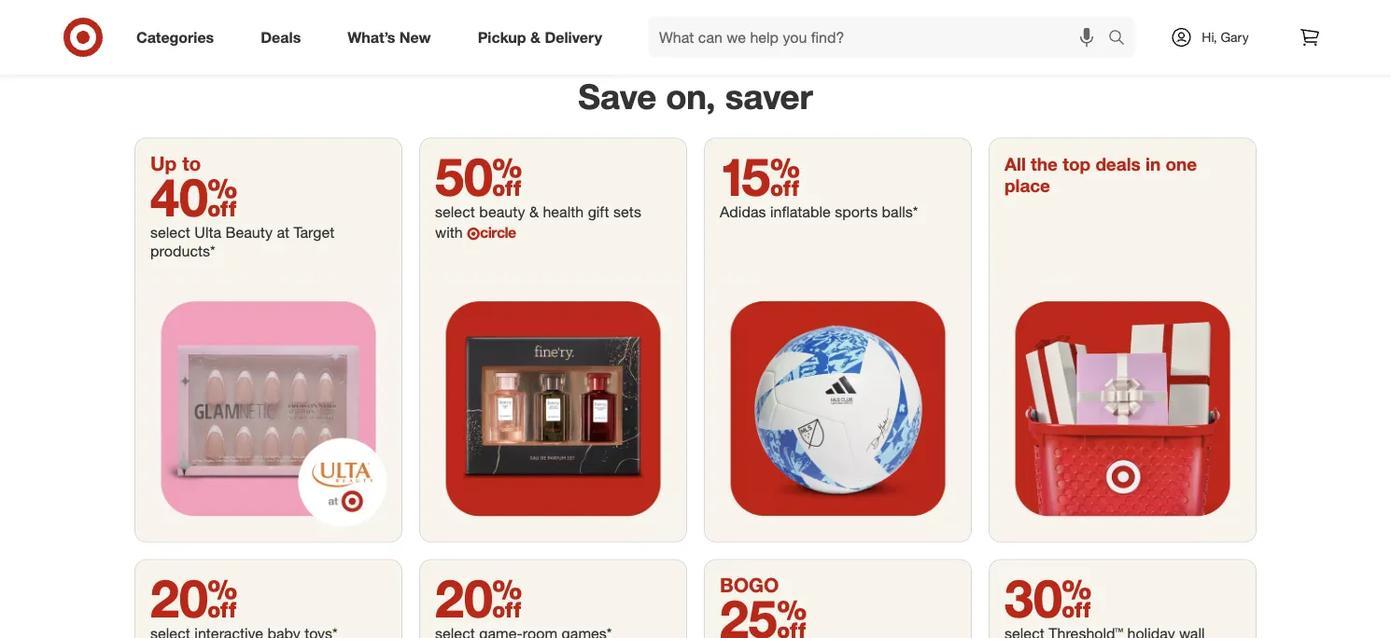 Task type: locate. For each thing, give the bounding box(es) containing it.
deals
[[1096, 153, 1141, 175]]

30
[[1005, 567, 1092, 630]]

select for select ulta beauty at target products*
[[150, 224, 190, 242]]

what's new link
[[332, 17, 455, 58]]

40
[[150, 165, 238, 229]]

0 horizontal spatial 20 link
[[135, 561, 402, 639]]

balls*
[[882, 203, 919, 221]]

search
[[1100, 30, 1145, 48]]

0 vertical spatial select
[[435, 203, 475, 221]]

with
[[435, 224, 463, 242]]

select for select beauty & health gift sets with
[[435, 203, 475, 221]]

ulta
[[195, 224, 221, 242]]

1 20 from the left
[[150, 567, 238, 630]]

&
[[531, 28, 541, 46], [530, 203, 539, 221]]

15 adidas inflatable sports balls*
[[720, 144, 919, 221]]

select
[[435, 203, 475, 221], [150, 224, 190, 242]]

0 vertical spatial &
[[531, 28, 541, 46]]

select inside select ulta beauty at target products*
[[150, 224, 190, 242]]

1 horizontal spatial 20
[[435, 567, 523, 630]]

30 link
[[990, 561, 1256, 639]]

& inside select beauty & health gift sets with
[[530, 203, 539, 221]]

0 horizontal spatial 20
[[150, 567, 238, 630]]

to
[[182, 152, 201, 176]]

place
[[1005, 175, 1051, 196]]

20
[[150, 567, 238, 630], [435, 567, 523, 630]]

2 20 from the left
[[435, 567, 523, 630]]

save
[[578, 76, 657, 117]]

on,
[[666, 76, 716, 117]]

& left health at the top left of page
[[530, 203, 539, 221]]

select inside select beauty & health gift sets with
[[435, 203, 475, 221]]

all
[[1005, 153, 1026, 175]]

what's
[[348, 28, 396, 46]]

20 link
[[135, 561, 402, 639], [420, 561, 687, 639]]

pickup & delivery
[[478, 28, 603, 46]]

saver
[[725, 76, 813, 117]]

& right pickup
[[531, 28, 541, 46]]

deals
[[261, 28, 301, 46]]

deals link
[[245, 17, 324, 58]]

up to
[[150, 152, 201, 176]]

gift
[[588, 203, 610, 221]]

health
[[543, 203, 584, 221]]

all the top deals in one place link
[[990, 139, 1256, 542]]

15
[[720, 144, 801, 208]]

select up with
[[435, 203, 475, 221]]

0 horizontal spatial select
[[150, 224, 190, 242]]

new
[[400, 28, 431, 46]]

circle
[[480, 224, 516, 242]]

pickup
[[478, 28, 526, 46]]

gary
[[1221, 29, 1250, 45]]

what's new
[[348, 28, 431, 46]]

1 vertical spatial &
[[530, 203, 539, 221]]

select up products*
[[150, 224, 190, 242]]

bogo
[[720, 574, 779, 598]]

1 horizontal spatial 20 link
[[420, 561, 687, 639]]

hi, gary
[[1202, 29, 1250, 45]]

2 20 link from the left
[[420, 561, 687, 639]]

1 horizontal spatial select
[[435, 203, 475, 221]]

products*
[[150, 243, 215, 261]]

1 vertical spatial select
[[150, 224, 190, 242]]

inflatable
[[771, 203, 831, 221]]

hi,
[[1202, 29, 1218, 45]]

at
[[277, 224, 290, 242]]



Task type: describe. For each thing, give the bounding box(es) containing it.
select beauty & health gift sets with
[[435, 203, 642, 242]]

categories
[[136, 28, 214, 46]]

top
[[1063, 153, 1091, 175]]

20 for 2nd 20 link from the left
[[435, 567, 523, 630]]

in
[[1146, 153, 1161, 175]]

target
[[294, 224, 335, 242]]

beauty
[[226, 224, 273, 242]]

adidas
[[720, 203, 766, 221]]

pickup & delivery link
[[462, 17, 626, 58]]

sets
[[614, 203, 642, 221]]

the
[[1031, 153, 1058, 175]]

all the top deals in one place
[[1005, 153, 1198, 196]]

search button
[[1100, 17, 1145, 62]]

& inside pickup & delivery link
[[531, 28, 541, 46]]

sports
[[835, 203, 878, 221]]

one
[[1166, 153, 1198, 175]]

50
[[435, 144, 523, 208]]

beauty
[[479, 203, 525, 221]]

delivery
[[545, 28, 603, 46]]

What can we help you find? suggestions appear below search field
[[648, 17, 1113, 58]]

save on, saver
[[578, 76, 813, 117]]

20 for 2nd 20 link from the right
[[150, 567, 238, 630]]

1 20 link from the left
[[135, 561, 402, 639]]

select ulta beauty at target products*
[[150, 224, 335, 261]]

up
[[150, 152, 177, 176]]

categories link
[[120, 17, 237, 58]]

bogo link
[[705, 561, 971, 639]]



Task type: vqa. For each thing, say whether or not it's contained in the screenshot.
Sale
no



